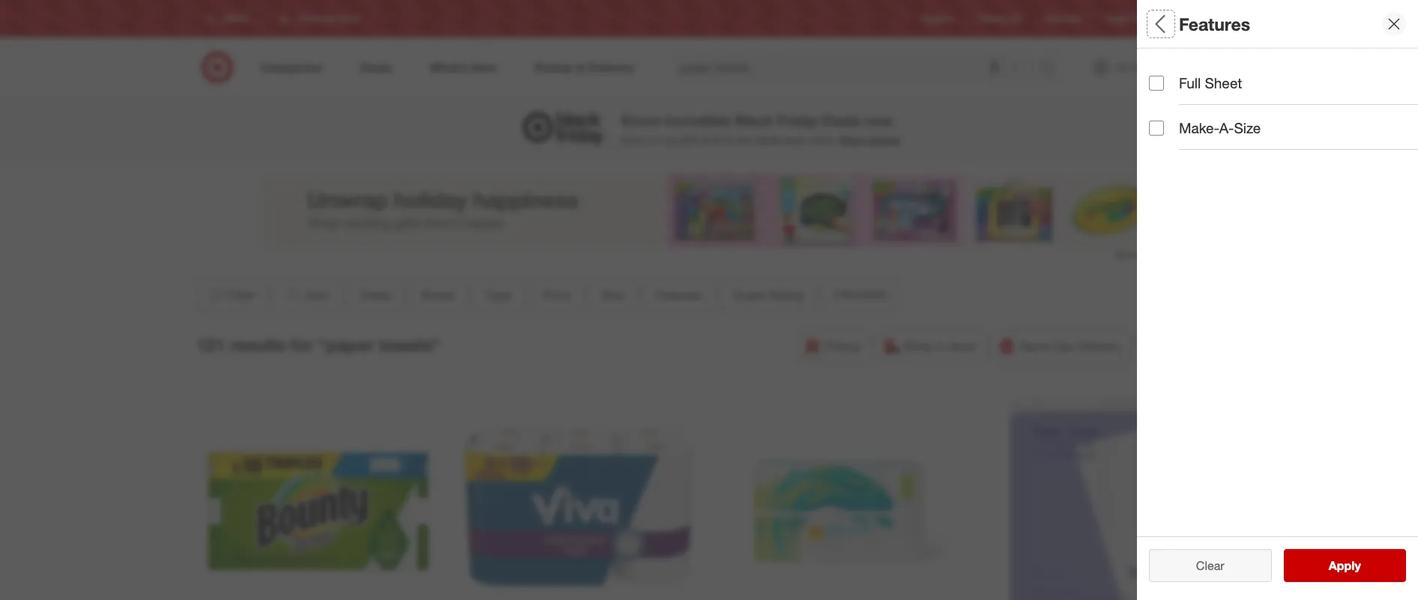 Task type: vqa. For each thing, say whether or not it's contained in the screenshot.
left THE ONLY.
no



Task type: locate. For each thing, give the bounding box(es) containing it.
1 horizontal spatial deals
[[822, 112, 861, 129]]

see
[[1313, 559, 1335, 574]]

0 vertical spatial results
[[230, 334, 286, 355]]

clear left the all
[[1189, 559, 1217, 574]]

2 horizontal spatial deals
[[1149, 64, 1188, 81]]

search button
[[1034, 51, 1070, 87]]

0 horizontal spatial brand button
[[409, 279, 467, 312]]

features inside "button"
[[656, 288, 702, 303]]

start
[[840, 134, 865, 146]]

features
[[1179, 13, 1251, 34], [656, 288, 702, 303]]

clear inside clear "button"
[[1197, 559, 1225, 574]]

1 vertical spatial results
[[1338, 559, 1377, 574]]

1 horizontal spatial deals button
[[1149, 49, 1407, 101]]

deals
[[1149, 64, 1188, 81], [822, 112, 861, 129], [361, 288, 391, 303]]

score
[[621, 112, 661, 129]]

see results button
[[1284, 550, 1407, 583]]

see results
[[1313, 559, 1377, 574]]

filters
[[1175, 13, 1221, 34]]

find
[[1179, 13, 1197, 24]]

results inside button
[[1338, 559, 1377, 574]]

clear for clear all
[[1189, 559, 1217, 574]]

now
[[865, 112, 893, 129]]

day
[[1054, 339, 1075, 354]]

size right make-
[[1234, 119, 1261, 137]]

results for see
[[1338, 559, 1377, 574]]

"paper
[[318, 334, 374, 355]]

brand button down sheet
[[1149, 101, 1407, 154]]

find
[[713, 134, 730, 146]]

week.
[[810, 134, 837, 146]]

friday
[[777, 112, 818, 129]]

top
[[662, 134, 677, 146]]

results
[[230, 334, 286, 355], [1338, 559, 1377, 574]]

redcard link
[[1045, 12, 1081, 25]]

0 vertical spatial brand
[[1149, 117, 1190, 134]]

2 clear from the left
[[1197, 559, 1225, 574]]

0 horizontal spatial features
[[656, 288, 702, 303]]

deals inside score incredible black friday deals now save on top gifts & find new deals each week. start saving
[[822, 112, 861, 129]]

deals up the start
[[822, 112, 861, 129]]

0 horizontal spatial results
[[230, 334, 286, 355]]

all filters
[[1149, 13, 1221, 34]]

save
[[621, 134, 644, 146]]

0 vertical spatial features
[[1179, 13, 1251, 34]]

same
[[1020, 339, 1051, 354]]

results right see
[[1338, 559, 1377, 574]]

registry link
[[922, 12, 955, 25]]

make-a-size paper towels - smartly™ image
[[985, 396, 1217, 601], [985, 396, 1217, 601]]

deals button
[[1149, 49, 1407, 101], [348, 279, 403, 312]]

all filters dialog
[[1137, 0, 1419, 601]]

delivery
[[1078, 339, 1121, 354]]

advertisement region
[[259, 173, 1159, 248]]

&
[[703, 134, 710, 146]]

make-a-size paper towels - up & up™ image
[[724, 396, 956, 601], [724, 396, 956, 601]]

size right price
[[602, 288, 624, 303]]

shop in store button
[[877, 330, 986, 363]]

clear down category
[[1197, 559, 1225, 574]]

brand
[[1149, 117, 1190, 134], [422, 288, 454, 303]]

0 vertical spatial size
[[1234, 119, 1261, 137]]

brand down the full sheet option
[[1149, 117, 1190, 134]]

deals up '"paper'
[[361, 288, 391, 303]]

pickup button
[[797, 330, 871, 363]]

sheet
[[1205, 74, 1243, 91]]

0 horizontal spatial size
[[602, 288, 624, 303]]

1 horizontal spatial results
[[1338, 559, 1377, 574]]

deals button up '"paper'
[[348, 279, 403, 312]]

brand up towels"
[[422, 288, 454, 303]]

1 horizontal spatial size
[[1234, 119, 1261, 137]]

brand button up towels"
[[409, 279, 467, 312]]

results left for
[[230, 334, 286, 355]]

clear
[[1189, 559, 1217, 574], [1197, 559, 1225, 574]]

sort button
[[272, 279, 342, 312]]

0 horizontal spatial deals
[[361, 288, 391, 303]]

size
[[1234, 119, 1261, 137], [602, 288, 624, 303]]

0 vertical spatial deals button
[[1149, 49, 1407, 101]]

category
[[1149, 537, 1212, 554]]

1 vertical spatial brand button
[[409, 279, 467, 312]]

target circle link
[[1105, 12, 1155, 25]]

clear button
[[1149, 550, 1272, 583]]

size button
[[589, 279, 637, 312]]

type
[[486, 288, 511, 303]]

0 horizontal spatial deals button
[[348, 279, 403, 312]]

brand button
[[1149, 101, 1407, 154], [409, 279, 467, 312]]

1 vertical spatial size
[[602, 288, 624, 303]]

1 horizontal spatial features
[[1179, 13, 1251, 34]]

category button
[[1149, 521, 1407, 574]]

0 vertical spatial brand button
[[1149, 101, 1407, 154]]

deals down all
[[1149, 64, 1188, 81]]

1 horizontal spatial brand button
[[1149, 101, 1407, 154]]

2 vertical spatial deals
[[361, 288, 391, 303]]

deals button up a-
[[1149, 49, 1407, 101]]

full
[[1179, 74, 1201, 91]]

0 vertical spatial deals
[[1149, 64, 1188, 81]]

filter
[[229, 288, 255, 303]]

score incredible black friday deals now save on top gifts & find new deals each week. start saving
[[621, 112, 900, 146]]

weekly ad
[[979, 13, 1021, 24]]

stores
[[1199, 13, 1225, 24]]

1 horizontal spatial brand
[[1149, 117, 1190, 134]]

Make-A-Size checkbox
[[1149, 120, 1164, 135]]

sort
[[306, 288, 329, 303]]

shop in store
[[905, 339, 976, 354]]

saving
[[868, 134, 900, 146]]

incredible
[[665, 112, 731, 129]]

price button
[[530, 279, 583, 312]]

in
[[937, 339, 946, 354]]

fpo/apo
[[835, 288, 888, 303]]

size inside features dialog
[[1234, 119, 1261, 137]]

for
[[291, 334, 313, 355]]

viva multi-surface paper towels - 6 triple rolls image
[[463, 396, 695, 601], [463, 396, 695, 601]]

guest rating button
[[721, 279, 816, 312]]

all
[[1221, 559, 1232, 574]]

bounty select-a-size paper towels image
[[202, 396, 434, 601], [202, 396, 434, 601]]

1 vertical spatial deals button
[[348, 279, 403, 312]]

1 vertical spatial deals
[[822, 112, 861, 129]]

clear for clear
[[1197, 559, 1225, 574]]

same day delivery
[[1020, 339, 1121, 354]]

1 clear from the left
[[1189, 559, 1217, 574]]

rating
[[769, 288, 804, 303]]

1 vertical spatial features
[[656, 288, 702, 303]]

gifts
[[680, 134, 700, 146]]

weekly
[[979, 13, 1008, 24]]

clear inside clear all button
[[1189, 559, 1217, 574]]

1 vertical spatial brand
[[422, 288, 454, 303]]

0 horizontal spatial brand
[[422, 288, 454, 303]]



Task type: describe. For each thing, give the bounding box(es) containing it.
Full Sheet checkbox
[[1149, 75, 1164, 90]]

features button
[[643, 279, 715, 312]]

clear all
[[1189, 559, 1232, 574]]

brand inside all filters dialog
[[1149, 117, 1190, 134]]

pickup
[[825, 339, 861, 354]]

guest rating
[[734, 288, 804, 303]]

fpo/apo button
[[822, 279, 900, 312]]

ad
[[1010, 13, 1021, 24]]

target
[[1105, 13, 1130, 24]]

find stores link
[[1179, 12, 1225, 25]]

What can we help you find? suggestions appear below search field
[[671, 51, 1044, 84]]

filter button
[[196, 279, 266, 312]]

make-
[[1179, 119, 1220, 137]]

weekly ad link
[[979, 12, 1021, 25]]

a-
[[1220, 119, 1235, 137]]

towels"
[[379, 334, 440, 355]]

full sheet
[[1179, 74, 1243, 91]]

shop
[[905, 339, 933, 354]]

black
[[735, 112, 773, 129]]

clear all button
[[1149, 550, 1272, 583]]

results for 121
[[230, 334, 286, 355]]

deals
[[756, 134, 781, 146]]

sponsored
[[1115, 249, 1159, 260]]

features dialog
[[1137, 0, 1419, 601]]

size inside button
[[602, 288, 624, 303]]

all
[[1149, 13, 1170, 34]]

find stores
[[1179, 13, 1225, 24]]

store
[[949, 339, 976, 354]]

deals inside all filters dialog
[[1149, 64, 1188, 81]]

each
[[784, 134, 807, 146]]

redcard
[[1045, 13, 1081, 24]]

search
[[1034, 61, 1070, 76]]

apply
[[1329, 559, 1361, 574]]

make-a-size
[[1179, 119, 1261, 137]]

target circle
[[1105, 13, 1155, 24]]

circle
[[1132, 13, 1155, 24]]

features inside dialog
[[1179, 13, 1251, 34]]

guest
[[734, 288, 766, 303]]

type button
[[473, 279, 524, 312]]

price
[[543, 288, 570, 303]]

apply button
[[1284, 550, 1407, 583]]

new
[[733, 134, 753, 146]]

121 results for "paper towels"
[[196, 334, 440, 355]]

same day delivery button
[[992, 330, 1131, 363]]

121
[[196, 334, 225, 355]]

on
[[647, 134, 659, 146]]

registry
[[922, 13, 955, 24]]



